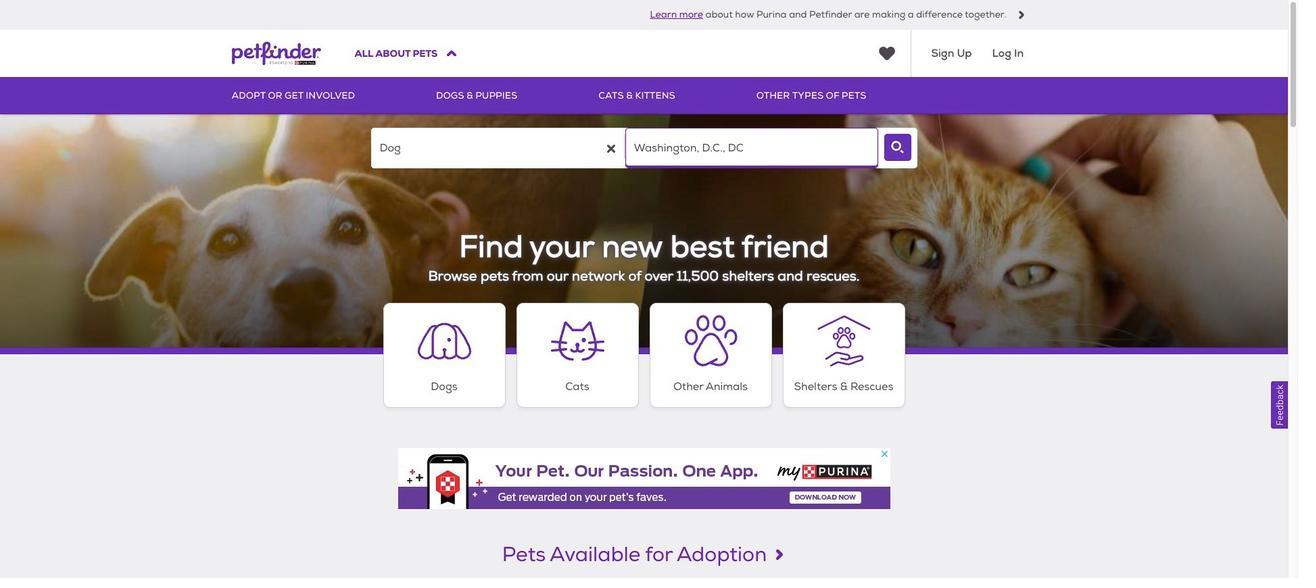 Task type: locate. For each thing, give the bounding box(es) containing it.
petfinder logo image
[[232, 30, 321, 77]]

primary element
[[232, 77, 1057, 114]]

9c2b2 image
[[1018, 11, 1026, 19]]

advertisement element
[[398, 448, 891, 509]]



Task type: vqa. For each thing, say whether or not it's contained in the screenshot.
'Primary' element on the top of the page
yes



Task type: describe. For each thing, give the bounding box(es) containing it.
Enter City, State, or ZIP text field
[[625, 128, 878, 168]]

Search Terrier, Kitten, etc. text field
[[371, 128, 624, 168]]



